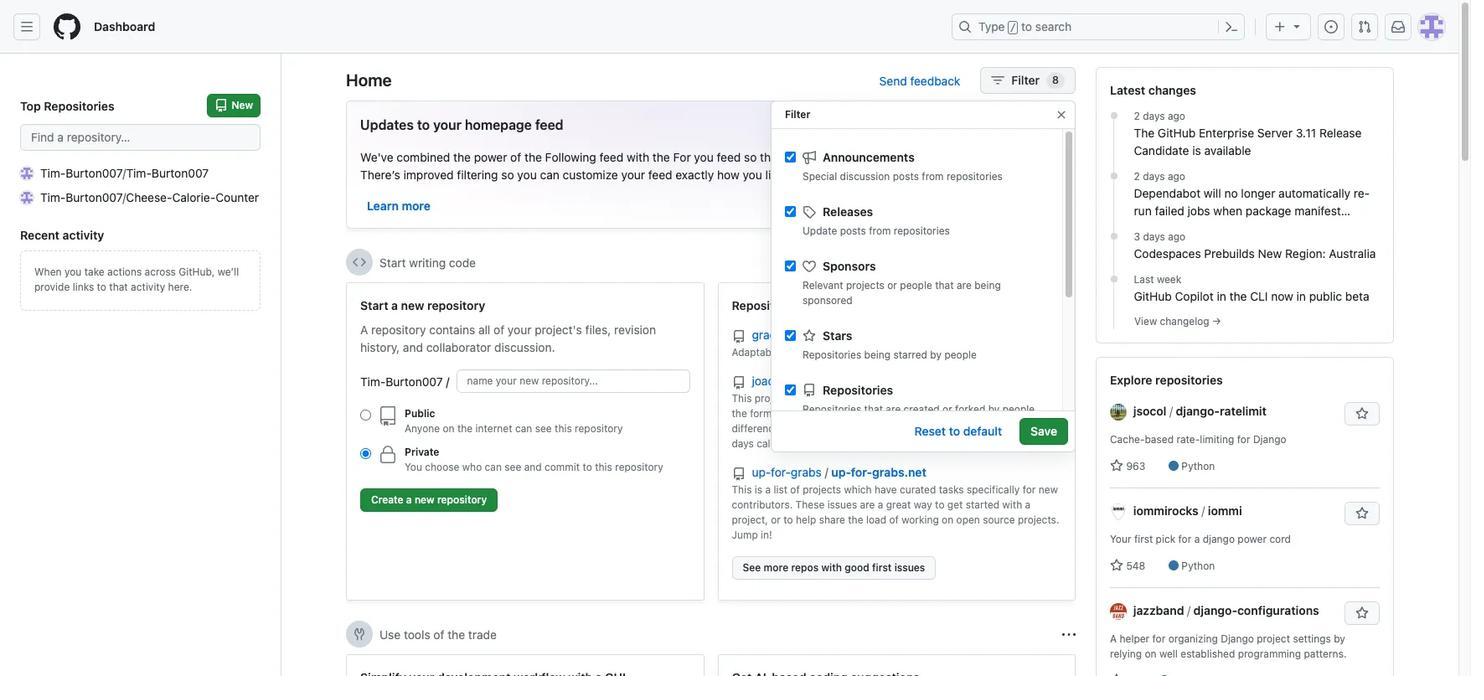 Task type: describe. For each thing, give the bounding box(es) containing it.
to left get
[[935, 499, 945, 511]]

to inside we've combined the power of the following feed with the for you feed so there's one place to discover content on github. there's improved filtering so you can customize your feed exactly how you like it, and a shiny new visual design. ✨
[[856, 150, 867, 164]]

to left search
[[1022, 19, 1033, 34]]

1 horizontal spatial so
[[744, 150, 757, 164]]

codespaces prebuilds new region: australia link
[[1134, 245, 1380, 262]]

1 vertical spatial people
[[945, 349, 977, 361]]

repository inside button
[[437, 494, 487, 506]]

repo image for public
[[378, 406, 398, 427]]

with inside we've combined the power of the following feed with the for you feed so there's one place to discover content on github. there's improved filtering so you can customize your feed exactly how you like it, and a shiny new visual design. ✨
[[627, 150, 650, 164]]

0 vertical spatial by
[[930, 349, 942, 361]]

learn more link
[[367, 199, 431, 213]]

ago for is
[[1168, 110, 1186, 122]]

you left like
[[743, 168, 762, 182]]

text
[[783, 422, 801, 435]]

repositories up system.datetime,
[[823, 383, 894, 397]]

of inside the 'a repository contains all of your project's files, revision history, and collaborator discussion.'
[[494, 323, 505, 337]]

all inside the 'a repository contains all of your project's files, revision history, and collaborator discussion.'
[[478, 323, 491, 337]]

1 horizontal spatial with
[[822, 561, 842, 574]]

of right list
[[791, 484, 800, 496]]

can inside we've combined the power of the following feed with the for you feed so there's one place to discover content on github. there's improved filtering so you can customize your feed exactly how you like it, and a shiny new visual design. ✨
[[540, 168, 560, 182]]

limiting
[[1200, 433, 1235, 446]]

1 up- from the left
[[752, 465, 771, 479]]

reset to default
[[915, 424, 1002, 438]]

collaborator
[[426, 340, 491, 354]]

that inside relevant projects or people that are being sponsored
[[935, 279, 954, 292]]

or inside relevant projects or people that are being sponsored
[[888, 279, 897, 292]]

are inside relevant projects or people that are being sponsored
[[957, 279, 972, 292]]

1 horizontal spatial help
[[891, 298, 915, 313]]

0 horizontal spatial from
[[869, 225, 891, 237]]

/ right the grabs
[[825, 465, 828, 479]]

design.
[[924, 168, 964, 182]]

up-for-grabs.net link
[[832, 465, 927, 479]]

jsocol / django-ratelimit
[[1134, 404, 1267, 418]]

1 horizontal spatial issues
[[895, 561, 925, 574]]

/ down tim-burton007 / tim-burton007
[[123, 190, 126, 204]]

why am i seeing this? image for use tools of the trade
[[1063, 628, 1076, 642]]

the
[[1134, 126, 1155, 140]]

share
[[819, 514, 845, 526]]

/ inside the type / to search
[[1010, 22, 1016, 34]]

relevant
[[803, 279, 844, 292]]

update
[[803, 225, 837, 237]]

following
[[545, 150, 596, 164]]

3 days ago codespaces prebuilds new region: australia
[[1134, 230, 1376, 261]]

a for a repository contains all of your project's files, revision history, and collaborator discussion.
[[360, 323, 368, 337]]

dependabot will no longer automatically re- run failed jobs when package manifest changes link
[[1134, 184, 1380, 235]]

a inside the explore repositories navigation
[[1195, 533, 1200, 546]]

when
[[34, 266, 62, 278]]

including
[[942, 407, 985, 420]]

project inside a helper for organizing django project settings by relying on well established programming patterns.
[[1257, 633, 1291, 645]]

of down joaomatossilva / datetimeextensions
[[843, 392, 852, 405]]

started
[[966, 499, 1000, 511]]

first inside the explore repositories navigation
[[1135, 533, 1153, 546]]

0 horizontal spatial so
[[501, 168, 514, 182]]

private
[[405, 446, 439, 458]]

this for joaomatossilva
[[732, 392, 752, 405]]

a up load
[[878, 499, 884, 511]]

a inside button
[[406, 494, 412, 506]]

your first pick for a django power cord
[[1110, 533, 1291, 546]]

of down great at the bottom of page
[[889, 514, 899, 526]]

for right the limiting
[[1238, 433, 1251, 446]]

/ inside create a new repository element
[[446, 374, 450, 388]]

1 vertical spatial several
[[831, 437, 865, 450]]

up-for-grabs / up-for-grabs.net
[[752, 465, 927, 479]]

specifically
[[967, 484, 1020, 496]]

github inside "2 days ago the github enterprise server 3.11 release candidate is available"
[[1158, 126, 1196, 140]]

/ up cheese-
[[123, 166, 126, 180]]

repository inside public anyone on the internet can see this repository
[[575, 422, 623, 435]]

more for learn
[[402, 199, 431, 213]]

the inside last week github copilot in the cli now in public beta
[[1230, 289, 1247, 303]]

0 horizontal spatial new
[[232, 99, 253, 111]]

holidays
[[950, 422, 989, 435]]

start a new repository
[[360, 298, 485, 313]]

this project is a merge of several common datetime operations on the form of  extensions to system.datetime, including natural date difference text (precise and human rounded), holidays and working days calculations on several culture locales.
[[732, 392, 1049, 450]]

improved
[[404, 168, 454, 182]]

star this repository image for iommirocks / iommi
[[1356, 507, 1369, 520]]

start writing code
[[380, 255, 476, 269]]

see
[[743, 561, 761, 574]]

this inside private you choose who can see and commit to this repository
[[595, 461, 612, 473]]

2 gradle from the left
[[796, 328, 832, 342]]

start for start a new repository
[[360, 298, 389, 313]]

dot fill image for github copilot in the cli now in public beta
[[1107, 272, 1121, 286]]

repository up contains
[[427, 298, 485, 313]]

repositories for repositories that need your help
[[732, 298, 803, 313]]

explore repositories navigation
[[1096, 357, 1394, 676]]

tim- for tim-burton007 / tim-burton007
[[40, 166, 66, 180]]

feedback
[[910, 73, 961, 88]]

trade
[[468, 627, 497, 642]]

your right need
[[862, 298, 888, 313]]

when you take actions across github, we'll provide links to that activity here.
[[34, 266, 239, 293]]

copilot
[[1175, 289, 1214, 303]]

help inside this is a list of projects which have curated tasks specifically for new contributors. these issues are a great way to get started with a project, or to help share the load of working on open source projects. jump in!
[[796, 514, 816, 526]]

repositories inside navigation
[[1156, 373, 1223, 387]]

feed up customize
[[600, 150, 624, 164]]

revision
[[614, 323, 656, 337]]

on inside we've combined the power of the following feed with the for you feed so there's one place to discover content on github. there's improved filtering so you can customize your feed exactly how you like it, and a shiny new visual design. ✨
[[964, 150, 977, 164]]

close menu image
[[1055, 108, 1068, 122]]

/ up organizing
[[1188, 603, 1191, 618]]

dashboard link
[[87, 13, 162, 40]]

are inside this is a list of projects which have curated tasks specifically for new contributors. these issues are a great way to get started with a project, or to help share the load of working on open source projects. jump in!
[[860, 499, 875, 511]]

counter
[[216, 190, 259, 204]]

writing
[[409, 255, 446, 269]]

can inside public anyone on the internet can see this repository
[[515, 422, 532, 435]]

0 vertical spatial repositories
[[947, 170, 1003, 183]]

a up 'projects.'
[[1025, 499, 1031, 511]]

1 horizontal spatial from
[[922, 170, 944, 183]]

projects inside relevant projects or people that are being sponsored
[[846, 279, 885, 292]]

available
[[1205, 143, 1252, 158]]

prebuilds
[[1205, 246, 1255, 261]]

type
[[979, 19, 1005, 34]]

and inside the 'a repository contains all of your project's files, revision history, and collaborator discussion.'
[[403, 340, 423, 354]]

1 in from the left
[[1217, 289, 1227, 303]]

cache-
[[1110, 433, 1145, 446]]

default
[[964, 424, 1002, 438]]

is inside this project is a merge of several common datetime operations on the form of  extensions to system.datetime, including natural date difference text (precise and human rounded), holidays and working days calculations on several culture locales.
[[791, 392, 799, 405]]

working inside this is a list of projects which have curated tasks specifically for new contributors. these issues are a great way to get started with a project, or to help share the load of working on open source projects. jump in!
[[902, 514, 939, 526]]

github copilot in the cli now in public beta link
[[1134, 287, 1380, 305]]

more for see
[[764, 561, 789, 574]]

the github enterprise server 3.11 release candidate is available link
[[1134, 124, 1380, 159]]

tim- up cheese-
[[126, 166, 152, 180]]

0 vertical spatial posts
[[893, 170, 919, 183]]

and down natural in the right bottom of the page
[[991, 422, 1009, 435]]

star this repository image
[[1356, 607, 1369, 620]]

use tools of the trade
[[380, 627, 497, 642]]

1 horizontal spatial repo image
[[732, 468, 745, 481]]

code image
[[353, 256, 366, 269]]

source
[[983, 514, 1015, 526]]

new down writing
[[401, 298, 424, 313]]

0 vertical spatial django
[[1254, 433, 1287, 446]]

reset to default button
[[904, 418, 1013, 445]]

pick
[[1156, 533, 1176, 546]]

organizing
[[1169, 633, 1218, 645]]

you right filtering
[[517, 168, 537, 182]]

public anyone on the internet can see this repository
[[405, 407, 623, 435]]

culture
[[868, 437, 901, 450]]

like
[[766, 168, 784, 182]]

repository inside the 'a repository contains all of your project's files, revision history, and collaborator discussion.'
[[371, 323, 426, 337]]

for right pick
[[1179, 533, 1192, 546]]

iommi
[[1208, 504, 1243, 518]]

iommirocks
[[1134, 504, 1199, 518]]

the left following
[[525, 150, 542, 164]]

tim- for tim-burton007 /
[[360, 374, 386, 388]]

power inside the explore repositories navigation
[[1238, 533, 1267, 546]]

to up "combined"
[[417, 117, 430, 132]]

ago for failed
[[1168, 170, 1186, 183]]

repositories for repositories being starred by people
[[803, 349, 862, 361]]

homepage
[[465, 117, 532, 132]]

1 vertical spatial being
[[864, 349, 891, 361]]

private you choose who can see and commit to this repository
[[405, 446, 663, 473]]

command palette image
[[1225, 20, 1239, 34]]

2 horizontal spatial or
[[943, 403, 953, 416]]

list
[[774, 484, 788, 496]]

a inside we've combined the power of the following feed with the for you feed so there's one place to discover content on github. there's improved filtering so you can customize your feed exactly how you like it, and a shiny new visual design. ✨
[[824, 168, 830, 182]]

take
[[84, 266, 105, 278]]

projects inside this is a list of projects which have curated tasks specifically for new contributors. these issues are a great way to get started with a project, or to help share the load of working on open source projects. jump in!
[[803, 484, 842, 496]]

1 vertical spatial repositories
[[894, 225, 950, 237]]

issues inside this is a list of projects which have curated tasks specifically for new contributors. these issues are a great way to get started with a project, or to help share the load of working on open source projects. jump in!
[[828, 499, 857, 511]]

x image
[[1048, 117, 1062, 131]]

ago inside 3 days ago codespaces prebuilds new region: australia
[[1168, 230, 1186, 243]]

your inside we've combined the power of the following feed with the for you feed so there's one place to discover content on github. there's improved filtering so you can customize your feed exactly how you like it, and a shiny new visual design. ✨
[[621, 168, 645, 182]]

a left list
[[765, 484, 771, 496]]

the up filtering
[[453, 150, 471, 164]]

filter image
[[992, 74, 1005, 87]]

you
[[405, 461, 422, 473]]

new inside 3 days ago codespaces prebuilds new region: australia
[[1258, 246, 1282, 261]]

week
[[1157, 273, 1182, 286]]

changes inside 2 days ago dependabot will no longer automatically re- run failed jobs when package manifest changes
[[1134, 221, 1180, 235]]

reset
[[915, 424, 946, 438]]

tasks
[[939, 484, 964, 496]]

star image for jazzband / django-configurations
[[1110, 674, 1124, 676]]

python for django-
[[1182, 460, 1215, 473]]

on up date
[[1036, 392, 1048, 405]]

repositories that need your help
[[732, 298, 915, 313]]

people inside relevant projects or people that are being sponsored
[[900, 279, 933, 292]]

to inside this project is a merge of several common datetime operations on the form of  extensions to system.datetime, including natural date difference text (precise and human rounded), holidays and working days calculations on several culture locales.
[[841, 407, 851, 420]]

jobs
[[1188, 204, 1211, 218]]

updates to your homepage feed
[[360, 117, 564, 132]]

0 vertical spatial changes
[[1149, 83, 1197, 97]]

963
[[1124, 460, 1146, 473]]

or inside this is a list of projects which have curated tasks specifically for new contributors. these issues are a great way to get started with a project, or to help share the load of working on open source projects. jump in!
[[771, 514, 781, 526]]

load
[[866, 514, 887, 526]]

is inside this is a list of projects which have curated tasks specifically for new contributors. these issues are a great way to get started with a project, or to help share the load of working on open source projects. jump in!
[[755, 484, 763, 496]]

Top Repositories search field
[[20, 124, 261, 151]]

configurations
[[1238, 603, 1320, 618]]

star image for iommirocks / iommi
[[1110, 559, 1124, 572]]

one
[[800, 150, 820, 164]]

the left trade
[[448, 627, 465, 642]]

you up "exactly"
[[694, 150, 714, 164]]

the left the for
[[653, 150, 670, 164]]

burton007 up calorie-
[[152, 166, 209, 180]]

/ left iommi
[[1202, 504, 1205, 518]]

star image
[[1110, 459, 1124, 473]]

common
[[892, 392, 933, 405]]

we'll
[[218, 266, 239, 278]]

3
[[1134, 230, 1141, 243]]

jump
[[732, 529, 758, 541]]

across
[[145, 266, 176, 278]]

adaptable, fast automation for all
[[732, 346, 889, 359]]

burton007 for tim-burton007 / cheese-calorie-counter
[[66, 190, 123, 204]]

2 vertical spatial people
[[1003, 403, 1035, 416]]

dot fill image for dependabot will no longer automatically re- run failed jobs when package manifest changes
[[1107, 169, 1121, 183]]

explore element
[[1096, 67, 1394, 676]]

way
[[914, 499, 933, 511]]

0 horizontal spatial posts
[[840, 225, 866, 237]]

1 horizontal spatial by
[[989, 403, 1000, 416]]

repositories right the top
[[44, 98, 114, 113]]

automatically
[[1279, 186, 1351, 200]]

2 gradle link from the left
[[796, 328, 832, 342]]

can inside private you choose who can see and commit to this repository
[[485, 461, 502, 473]]

last week github copilot in the cli now in public beta
[[1134, 273, 1370, 303]]

new inside we've combined the power of the following feed with the for you feed so there's one place to discover content on github. there's improved filtering so you can customize your feed exactly how you like it, and a shiny new visual design. ✨
[[865, 168, 887, 182]]

a helper for organizing django project settings by relying on well established programming patterns.
[[1110, 633, 1347, 660]]

have
[[875, 484, 897, 496]]

system.datetime,
[[853, 407, 939, 420]]

human
[[866, 422, 898, 435]]

on down (precise
[[816, 437, 828, 450]]

and inside private you choose who can see and commit to this repository
[[524, 461, 542, 473]]

for up joaomatossilva / datetimeextensions
[[863, 346, 876, 359]]

of right form
[[775, 407, 785, 420]]

megaphone image
[[803, 150, 816, 164]]

feed left "exactly"
[[648, 168, 673, 182]]

1 horizontal spatial are
[[886, 403, 901, 416]]

code
[[449, 255, 476, 269]]

Find a repository… text field
[[20, 124, 261, 151]]

python for iommi
[[1182, 560, 1215, 572]]

relevant projects or people that are being sponsored
[[803, 279, 1001, 307]]

based
[[1145, 433, 1174, 446]]

server
[[1258, 126, 1293, 140]]



Task type: locate. For each thing, give the bounding box(es) containing it.
this up commit
[[555, 422, 572, 435]]

updates
[[360, 117, 414, 132]]

being inside relevant projects or people that are being sponsored
[[975, 279, 1001, 292]]

None checkbox
[[785, 206, 796, 217], [785, 385, 796, 396], [785, 206, 796, 217], [785, 385, 796, 396]]

tools image
[[353, 628, 366, 641]]

1 vertical spatial more
[[764, 561, 789, 574]]

django- for ratelimit
[[1176, 404, 1220, 418]]

1 vertical spatial power
[[1238, 533, 1267, 546]]

first inside repositories that need your help element
[[872, 561, 892, 574]]

1 vertical spatial working
[[902, 514, 939, 526]]

django- up cache-based rate-limiting for django
[[1176, 404, 1220, 418]]

2 dot fill image from the top
[[1107, 230, 1121, 243]]

this up form
[[732, 392, 752, 405]]

on down get
[[942, 514, 954, 526]]

your inside the 'a repository contains all of your project's files, revision history, and collaborator discussion.'
[[508, 323, 532, 337]]

cli
[[1251, 289, 1268, 303]]

tim- right tim burton007 'image'
[[40, 166, 66, 180]]

this inside this is a list of projects which have curated tasks specifically for new contributors. these issues are a great way to get started with a project, or to help share the load of working on open source projects. jump in!
[[732, 484, 752, 496]]

for inside a helper for organizing django project settings by relying on well established programming patterns.
[[1153, 633, 1166, 645]]

0 vertical spatial python
[[1182, 460, 1215, 473]]

project inside this project is a merge of several common datetime operations on the form of  extensions to system.datetime, including natural date difference text (precise and human rounded), holidays and working days calculations on several culture locales.
[[755, 392, 788, 405]]

from
[[922, 170, 944, 183], [869, 225, 891, 237]]

0 vertical spatial being
[[975, 279, 1001, 292]]

days for the
[[1143, 110, 1165, 122]]

see inside private you choose who can see and commit to this repository
[[505, 461, 522, 473]]

explore repositories
[[1110, 373, 1223, 387]]

you
[[694, 150, 714, 164], [517, 168, 537, 182], [743, 168, 762, 182], [64, 266, 82, 278]]

1 star this repository image from the top
[[1356, 407, 1369, 421]]

2 horizontal spatial repo image
[[803, 383, 816, 397]]

a left shiny
[[824, 168, 830, 182]]

repositories for repositories that are created or forked by people
[[803, 403, 862, 416]]

1 vertical spatial is
[[791, 392, 799, 405]]

lock image
[[378, 445, 398, 465]]

1 horizontal spatial posts
[[893, 170, 919, 183]]

python down cache-based rate-limiting for django
[[1182, 460, 1215, 473]]

enterprise
[[1199, 126, 1255, 140]]

1 horizontal spatial projects
[[846, 279, 885, 292]]

0 horizontal spatial up-
[[752, 465, 771, 479]]

0 horizontal spatial filter
[[785, 108, 811, 121]]

and left human
[[845, 422, 863, 435]]

days inside this project is a merge of several common datetime operations on the form of  extensions to system.datetime, including natural date difference text (precise and human rounded), holidays and working days calculations on several culture locales.
[[732, 437, 754, 450]]

actions
[[107, 266, 142, 278]]

2 for dependabot will no longer automatically re- run failed jobs when package manifest changes
[[1134, 170, 1140, 183]]

/ up merge
[[835, 374, 839, 388]]

1 horizontal spatial new
[[1258, 246, 1282, 261]]

star image inside menu
[[803, 329, 816, 342]]

tim-burton007 /
[[360, 374, 450, 388]]

gradle
[[752, 328, 786, 342], [796, 328, 832, 342]]

1 vertical spatial new
[[1258, 246, 1282, 261]]

0 vertical spatial this
[[732, 392, 752, 405]]

joaomatossilva / datetimeextensions
[[752, 374, 957, 388]]

create a new repository element
[[360, 297, 690, 519]]

repositories being starred by people
[[803, 349, 977, 361]]

new up 'projects.'
[[1039, 484, 1058, 496]]

github,
[[179, 266, 215, 278]]

can right the who
[[485, 461, 502, 473]]

repository inside private you choose who can see and commit to this repository
[[615, 461, 663, 473]]

repo image for joaomatossilva
[[732, 376, 745, 390]]

tim- down history,
[[360, 374, 386, 388]]

1 horizontal spatial first
[[1135, 533, 1153, 546]]

of inside we've combined the power of the following feed with the for you feed so there's one place to discover content on github. there's improved filtering so you can customize your feed exactly how you like it, and a shiny new visual design. ✨
[[511, 150, 521, 164]]

0 horizontal spatial by
[[930, 349, 942, 361]]

0 vertical spatial several
[[855, 392, 889, 405]]

first left pick
[[1135, 533, 1153, 546]]

0 vertical spatial are
[[957, 279, 972, 292]]

1 horizontal spatial see
[[535, 422, 552, 435]]

start for start writing code
[[380, 255, 406, 269]]

2 dot fill image from the top
[[1107, 272, 1121, 286]]

@jsocol profile image
[[1110, 404, 1127, 421]]

1 horizontal spatial for-
[[851, 465, 872, 479]]

None radio
[[360, 410, 371, 421], [360, 448, 371, 459], [360, 410, 371, 421], [360, 448, 371, 459]]

0 vertical spatial repo image
[[732, 330, 745, 344]]

your up the discussion.
[[508, 323, 532, 337]]

create a new repository
[[371, 494, 487, 506]]

tim- inside create a new repository element
[[360, 374, 386, 388]]

0 horizontal spatial a
[[360, 323, 368, 337]]

dot fill image left 3
[[1107, 230, 1121, 243]]

Repository name text field
[[456, 370, 690, 393]]

0 vertical spatial github
[[1158, 126, 1196, 140]]

with up source
[[1003, 499, 1023, 511]]

1 dot fill image from the top
[[1107, 169, 1121, 183]]

well
[[1160, 648, 1178, 660]]

0 vertical spatial django-
[[1176, 404, 1220, 418]]

repo image up "adaptable,"
[[732, 330, 745, 344]]

gradle link up adaptable, fast automation for all
[[796, 328, 832, 342]]

0 vertical spatial 2
[[1134, 110, 1140, 122]]

changelog
[[1160, 315, 1210, 328]]

1 vertical spatial see
[[505, 461, 522, 473]]

send feedback link
[[880, 72, 961, 89]]

days inside 3 days ago codespaces prebuilds new region: australia
[[1143, 230, 1166, 243]]

more inside repositories that need your help element
[[764, 561, 789, 574]]

difference
[[732, 422, 780, 435]]

0 vertical spatial all
[[478, 323, 491, 337]]

repositories up 'jsocol / django-ratelimit' at the right bottom of the page
[[1156, 373, 1223, 387]]

this right commit
[[595, 461, 612, 473]]

help down these
[[796, 514, 816, 526]]

explore
[[1110, 373, 1153, 387]]

repositories down special discussion posts from repositories
[[894, 225, 950, 237]]

0 horizontal spatial this
[[555, 422, 572, 435]]

repository right commit
[[615, 461, 663, 473]]

a for a helper for organizing django project settings by relying on well established programming patterns.
[[1110, 633, 1117, 645]]

on inside this is a list of projects which have curated tasks specifically for new contributors. these issues are a great way to get started with a project, or to help share the load of working on open source projects. jump in!
[[942, 514, 954, 526]]

0 horizontal spatial being
[[864, 349, 891, 361]]

posts down releases
[[840, 225, 866, 237]]

so right filtering
[[501, 168, 514, 182]]

2 vertical spatial by
[[1334, 633, 1346, 645]]

in up →
[[1217, 289, 1227, 303]]

issues right good
[[895, 561, 925, 574]]

posts down the discover
[[893, 170, 919, 183]]

the left form
[[732, 407, 747, 420]]

of right tools on the bottom left of page
[[434, 627, 445, 642]]

repo image
[[803, 383, 816, 397], [378, 406, 398, 427], [732, 468, 745, 481]]

3.11
[[1296, 126, 1317, 140]]

discussion.
[[495, 340, 555, 354]]

special
[[803, 170, 837, 183]]

2 up the
[[1134, 110, 1140, 122]]

1 horizontal spatial is
[[791, 392, 799, 405]]

working inside this project is a merge of several common datetime operations on the form of  extensions to system.datetime, including natural date difference text (precise and human rounded), holidays and working days calculations on several culture locales.
[[1012, 422, 1049, 435]]

0 vertical spatial people
[[900, 279, 933, 292]]

of up the discussion.
[[494, 323, 505, 337]]

cheese-
[[126, 190, 172, 204]]

2 up dependabot
[[1134, 170, 1140, 183]]

this inside public anyone on the internet can see this repository
[[555, 422, 572, 435]]

all inside repositories that need your help element
[[879, 346, 889, 359]]

1 vertical spatial repo image
[[732, 376, 745, 390]]

or up the in!
[[771, 514, 781, 526]]

more right learn
[[402, 199, 431, 213]]

0 vertical spatial project
[[755, 392, 788, 405]]

2 why am i seeing this? image from the top
[[1063, 628, 1076, 642]]

a up relying
[[1110, 633, 1117, 645]]

1 horizontal spatial people
[[945, 349, 977, 361]]

1 this from the top
[[732, 392, 752, 405]]

1 vertical spatial star image
[[1110, 559, 1124, 572]]

repo image
[[732, 330, 745, 344], [732, 376, 745, 390]]

power inside we've combined the power of the following feed with the for you feed so there's one place to discover content on github. there's improved filtering so you can customize your feed exactly how you like it, and a shiny new visual design. ✨
[[474, 150, 507, 164]]

run
[[1134, 204, 1152, 218]]

0 horizontal spatial can
[[485, 461, 502, 473]]

and down the one
[[800, 168, 821, 182]]

grabs.net
[[872, 465, 927, 479]]

2 days ago dependabot will no longer automatically re- run failed jobs when package manifest changes
[[1134, 170, 1370, 235]]

git pull request image
[[1358, 20, 1372, 34]]

to right commit
[[583, 461, 592, 473]]

up- up contributors.
[[752, 465, 771, 479]]

working down date
[[1012, 422, 1049, 435]]

ago up dependabot
[[1168, 170, 1186, 183]]

by right forked on the bottom right
[[989, 403, 1000, 416]]

1 vertical spatial from
[[869, 225, 891, 237]]

on inside public anyone on the internet can see this repository
[[443, 422, 455, 435]]

menu containing announcements
[[772, 136, 1063, 593]]

curated
[[900, 484, 936, 496]]

2 days ago the github enterprise server 3.11 release candidate is available
[[1134, 110, 1362, 158]]

tag image
[[803, 205, 816, 218]]

1 vertical spatial filter
[[785, 108, 811, 121]]

/ right jsocol
[[1170, 404, 1173, 418]]

tim burton007 image
[[20, 166, 34, 180]]

rate-
[[1177, 433, 1200, 446]]

extensions
[[787, 407, 838, 420]]

1 vertical spatial by
[[989, 403, 1000, 416]]

star image down relying
[[1110, 674, 1124, 676]]

to inside private you choose who can see and commit to this repository
[[583, 461, 592, 473]]

days down difference
[[732, 437, 754, 450]]

github inside last week github copilot in the cli now in public beta
[[1134, 289, 1172, 303]]

days for codespaces
[[1143, 230, 1166, 243]]

history,
[[360, 340, 400, 354]]

new inside button
[[415, 494, 435, 506]]

django- up organizing
[[1194, 603, 1238, 618]]

changes
[[1149, 83, 1197, 97], [1134, 221, 1180, 235]]

that
[[935, 279, 954, 292], [109, 281, 128, 293], [806, 298, 828, 313], [864, 403, 883, 416]]

new inside this is a list of projects which have curated tasks specifically for new contributors. these issues are a great way to get started with a project, or to help share the load of working on open source projects. jump in!
[[1039, 484, 1058, 496]]

0 horizontal spatial with
[[627, 150, 650, 164]]

jazzband / django-configurations
[[1134, 603, 1320, 618]]

issue opened image
[[1325, 20, 1338, 34]]

0 horizontal spatial more
[[402, 199, 431, 213]]

ago inside 2 days ago dependabot will no longer automatically re- run failed jobs when package manifest changes
[[1168, 170, 1186, 183]]

1 vertical spatial dot fill image
[[1107, 230, 1121, 243]]

1 for- from the left
[[771, 465, 791, 479]]

2 2 from the top
[[1134, 170, 1140, 183]]

2 python from the top
[[1182, 560, 1215, 572]]

1 vertical spatial projects
[[803, 484, 842, 496]]

a inside the 'a repository contains all of your project's files, revision history, and collaborator discussion.'
[[360, 323, 368, 337]]

1 vertical spatial can
[[515, 422, 532, 435]]

to down contributors.
[[784, 514, 793, 526]]

discussion
[[840, 170, 890, 183]]

1 vertical spatial project
[[1257, 633, 1291, 645]]

1 vertical spatial python
[[1182, 560, 1215, 572]]

projects down "sponsors"
[[846, 279, 885, 292]]

1 2 from the top
[[1134, 110, 1140, 122]]

2 vertical spatial repo image
[[732, 468, 745, 481]]

star this repository image
[[1356, 407, 1369, 421], [1356, 507, 1369, 520]]

now
[[1272, 289, 1294, 303]]

send feedback
[[880, 73, 961, 88]]

1 vertical spatial so
[[501, 168, 514, 182]]

rounded),
[[900, 422, 947, 435]]

for inside this is a list of projects which have curated tasks specifically for new contributors. these issues are a great way to get started with a project, or to help share the load of working on open source projects. jump in!
[[1023, 484, 1036, 496]]

burton007 for tim-burton007 /
[[386, 374, 443, 388]]

by
[[930, 349, 942, 361], [989, 403, 1000, 416], [1334, 633, 1346, 645]]

repo image for repositories
[[803, 383, 816, 397]]

of down homepage
[[511, 150, 521, 164]]

1 horizontal spatial filter
[[1012, 73, 1040, 87]]

2 inside "2 days ago the github enterprise server 3.11 release candidate is available"
[[1134, 110, 1140, 122]]

can right internet
[[515, 422, 532, 435]]

2 for- from the left
[[851, 465, 872, 479]]

0 vertical spatial help
[[891, 298, 915, 313]]

we've
[[360, 150, 394, 164]]

calorie-
[[172, 190, 216, 204]]

or
[[888, 279, 897, 292], [943, 403, 953, 416], [771, 514, 781, 526]]

1 dot fill image from the top
[[1107, 109, 1121, 122]]

on up the ✨
[[964, 150, 977, 164]]

ago inside "2 days ago the github enterprise server 3.11 release candidate is available"
[[1168, 110, 1186, 122]]

2 this from the top
[[732, 484, 752, 496]]

heart image
[[803, 259, 816, 273]]

0 vertical spatial from
[[922, 170, 944, 183]]

burton007 down 'top repositories' search box
[[66, 166, 123, 180]]

australia
[[1329, 246, 1376, 261]]

this inside this project is a merge of several common datetime operations on the form of  extensions to system.datetime, including natural date difference text (precise and human rounded), holidays and working days calculations on several culture locales.
[[732, 392, 752, 405]]

gradle up adaptable, fast automation for all
[[796, 328, 832, 342]]

cache-based rate-limiting for django
[[1110, 433, 1287, 446]]

@jazzband profile image
[[1110, 604, 1127, 620]]

the inside this project is a merge of several common datetime operations on the form of  extensions to system.datetime, including natural date difference text (precise and human rounded), holidays and working days calculations on several culture locales.
[[732, 407, 747, 420]]

repo image up extensions
[[803, 383, 816, 397]]

by inside a helper for organizing django project settings by relying on well established programming patterns.
[[1334, 633, 1346, 645]]

home
[[346, 70, 392, 90]]

manifest
[[1295, 204, 1341, 218]]

days for dependabot
[[1143, 170, 1165, 183]]

0 vertical spatial filter
[[1012, 73, 1040, 87]]

dot fill image for codespaces prebuilds new region: australia
[[1107, 230, 1121, 243]]

0 vertical spatial why am i seeing this? image
[[1063, 256, 1076, 269]]

1 repo image from the top
[[732, 330, 745, 344]]

0 horizontal spatial gradle
[[752, 328, 786, 342]]

1 vertical spatial are
[[886, 403, 901, 416]]

start up history,
[[360, 298, 389, 313]]

repositories up gradle / gradle at the right of the page
[[732, 298, 803, 313]]

files,
[[585, 323, 611, 337]]

repository up history,
[[371, 323, 426, 337]]

people up save
[[1003, 403, 1035, 416]]

burton007 up public
[[386, 374, 443, 388]]

gradle up "adaptable,"
[[752, 328, 786, 342]]

1 vertical spatial issues
[[895, 561, 925, 574]]

0 vertical spatial first
[[1135, 533, 1153, 546]]

homepage image
[[54, 13, 80, 40]]

to inside button
[[949, 424, 960, 438]]

repo image for gradle
[[732, 330, 745, 344]]

1 vertical spatial ago
[[1168, 170, 1186, 183]]

grabs
[[791, 465, 822, 479]]

1 horizontal spatial gradle link
[[796, 328, 832, 342]]

dot fill image
[[1107, 109, 1121, 122], [1107, 230, 1121, 243]]

1 vertical spatial a
[[1110, 633, 1117, 645]]

last
[[1134, 273, 1154, 286]]

burton007 inside create a new repository element
[[386, 374, 443, 388]]

on inside a helper for organizing django project settings by relying on well established programming patterns.
[[1145, 648, 1157, 660]]

learn more
[[367, 199, 431, 213]]

established
[[1181, 648, 1235, 660]]

why am i seeing this? image
[[1063, 256, 1076, 269], [1063, 628, 1076, 642]]

the inside public anyone on the internet can see this repository
[[457, 422, 473, 435]]

1 horizontal spatial or
[[888, 279, 897, 292]]

triangle down image
[[1291, 19, 1304, 33]]

dot fill image
[[1107, 169, 1121, 183], [1107, 272, 1121, 286]]

a up history,
[[391, 298, 398, 313]]

tools
[[404, 627, 430, 642]]

can down following
[[540, 168, 560, 182]]

1 python from the top
[[1182, 460, 1215, 473]]

ratelimit
[[1220, 404, 1267, 418]]

django
[[1203, 533, 1235, 546]]

1 vertical spatial this
[[732, 484, 752, 496]]

project up form
[[755, 392, 788, 405]]

start inside create a new repository element
[[360, 298, 389, 313]]

see more repos with good first issues
[[743, 561, 925, 574]]

1 horizontal spatial this
[[595, 461, 612, 473]]

send
[[880, 73, 907, 88]]

you up links
[[64, 266, 82, 278]]

tim-burton007 / cheese-calorie-counter
[[40, 190, 259, 204]]

1 vertical spatial all
[[879, 346, 889, 359]]

1 vertical spatial start
[[360, 298, 389, 313]]

2 up- from the left
[[832, 465, 851, 479]]

to down including
[[949, 424, 960, 438]]

2 for the github enterprise server 3.11 release candidate is available
[[1134, 110, 1140, 122]]

1 vertical spatial repo image
[[378, 406, 398, 427]]

django inside a helper for organizing django project settings by relying on well established programming patterns.
[[1221, 633, 1254, 645]]

a inside this project is a merge of several common datetime operations on the form of  extensions to system.datetime, including natural date difference text (precise and human rounded), holidays and working days calculations on several culture locales.
[[802, 392, 807, 405]]

1 vertical spatial changes
[[1134, 221, 1180, 235]]

/ up fast
[[790, 328, 793, 342]]

cheese calorie counter image
[[20, 191, 34, 204]]

tim- for tim-burton007 / cheese-calorie-counter
[[40, 190, 66, 204]]

a inside a helper for organizing django project settings by relying on well established programming patterns.
[[1110, 633, 1117, 645]]

contains
[[429, 323, 475, 337]]

you inside when you take actions across github, we'll provide links to that activity here.
[[64, 266, 82, 278]]

django- for configurations
[[1194, 603, 1238, 618]]

that inside when you take actions across github, we'll provide links to that activity here.
[[109, 281, 128, 293]]

get
[[948, 499, 963, 511]]

beta
[[1346, 289, 1370, 303]]

2 horizontal spatial people
[[1003, 403, 1035, 416]]

so left there's in the right of the page
[[744, 150, 757, 164]]

on left well
[[1145, 648, 1157, 660]]

there's
[[760, 150, 797, 164]]

latest changes
[[1110, 83, 1197, 97]]

issues
[[828, 499, 857, 511], [895, 561, 925, 574]]

date
[[1023, 407, 1044, 420]]

new
[[232, 99, 253, 111], [1258, 246, 1282, 261]]

None checkbox
[[785, 152, 796, 163], [785, 261, 796, 272], [785, 330, 796, 341], [785, 152, 796, 163], [785, 261, 796, 272], [785, 330, 796, 341]]

to inside when you take actions across github, we'll provide links to that activity here.
[[97, 281, 106, 293]]

1 vertical spatial 2
[[1134, 170, 1140, 183]]

days inside 2 days ago dependabot will no longer automatically re- run failed jobs when package manifest changes
[[1143, 170, 1165, 183]]

from down content at right top
[[922, 170, 944, 183]]

on right anyone
[[443, 422, 455, 435]]

days inside "2 days ago the github enterprise server 3.11 release candidate is available"
[[1143, 110, 1165, 122]]

is inside "2 days ago the github enterprise server 3.11 release candidate is available"
[[1193, 143, 1201, 158]]

0 vertical spatial this
[[555, 422, 572, 435]]

view changelog →
[[1135, 315, 1222, 328]]

so
[[744, 150, 757, 164], [501, 168, 514, 182]]

filter right filter image
[[1012, 73, 1040, 87]]

0 vertical spatial can
[[540, 168, 560, 182]]

repositories that need your help element
[[718, 282, 1076, 601]]

/
[[1010, 22, 1016, 34], [123, 166, 126, 180], [123, 190, 126, 204], [790, 328, 793, 342], [835, 374, 839, 388], [446, 374, 450, 388], [1170, 404, 1173, 418], [825, 465, 828, 479], [1202, 504, 1205, 518], [1188, 603, 1191, 618]]

to down take
[[97, 281, 106, 293]]

2 repo image from the top
[[732, 376, 745, 390]]

which
[[844, 484, 872, 496]]

2 vertical spatial with
[[822, 561, 842, 574]]

and inside we've combined the power of the following feed with the for you feed so there's one place to discover content on github. there's improved filtering so you can customize your feed exactly how you like it, and a shiny new visual design. ✨
[[800, 168, 821, 182]]

0 horizontal spatial activity
[[63, 228, 104, 242]]

2 in from the left
[[1297, 289, 1306, 303]]

why am i seeing this? image for start writing code
[[1063, 256, 1076, 269]]

1 vertical spatial first
[[872, 561, 892, 574]]

0 horizontal spatial power
[[474, 150, 507, 164]]

ago
[[1168, 110, 1186, 122], [1168, 170, 1186, 183], [1168, 230, 1186, 243]]

see inside public anyone on the internet can see this repository
[[535, 422, 552, 435]]

all up collaborator
[[478, 323, 491, 337]]

relying
[[1110, 648, 1142, 660]]

changes right latest
[[1149, 83, 1197, 97]]

1 gradle link from the left
[[752, 328, 790, 342]]

posts
[[893, 170, 919, 183], [840, 225, 866, 237]]

1 why am i seeing this? image from the top
[[1063, 256, 1076, 269]]

this for up-for-grabs
[[732, 484, 752, 496]]

2 horizontal spatial can
[[540, 168, 560, 182]]

1 horizontal spatial working
[[1012, 422, 1049, 435]]

1 horizontal spatial up-
[[832, 465, 851, 479]]

star this repository image for jsocol / django-ratelimit
[[1356, 407, 1369, 421]]

activity inside when you take actions across github, we'll provide links to that activity here.
[[131, 281, 165, 293]]

feed up following
[[535, 117, 564, 132]]

and left commit
[[524, 461, 542, 473]]

for- up list
[[771, 465, 791, 479]]

changes down failed
[[1134, 221, 1180, 235]]

1 horizontal spatial can
[[515, 422, 532, 435]]

datetimeextensions
[[842, 374, 957, 388]]

django-
[[1176, 404, 1220, 418], [1194, 603, 1238, 618]]

burton007 for tim-burton007 / tim-burton007
[[66, 166, 123, 180]]

2 vertical spatial can
[[485, 461, 502, 473]]

0 vertical spatial or
[[888, 279, 897, 292]]

0 vertical spatial activity
[[63, 228, 104, 242]]

save
[[1031, 424, 1058, 438]]

here.
[[168, 281, 192, 293]]

2 star this repository image from the top
[[1356, 507, 1369, 520]]

iommirocks / iommi
[[1134, 504, 1243, 518]]

0 horizontal spatial issues
[[828, 499, 857, 511]]

0 horizontal spatial project
[[755, 392, 788, 405]]

plus image
[[1274, 20, 1287, 34]]

1 vertical spatial django
[[1221, 633, 1254, 645]]

2 inside 2 days ago dependabot will no longer automatically re- run failed jobs when package manifest changes
[[1134, 170, 1140, 183]]

notifications image
[[1392, 20, 1405, 34]]

1 gradle from the left
[[752, 328, 786, 342]]

help up starred
[[891, 298, 915, 313]]

feed up how
[[717, 150, 741, 164]]

the inside this is a list of projects which have curated tasks specifically for new contributors. these issues are a great way to get started with a project, or to help share the load of working on open source projects. jump in!
[[848, 514, 864, 526]]

your up "combined"
[[433, 117, 462, 132]]

dot fill image for the github enterprise server 3.11 release candidate is available
[[1107, 109, 1121, 122]]

with inside this is a list of projects which have curated tasks specifically for new contributors. these issues are a great way to get started with a project, or to help share the load of working on open source projects. jump in!
[[1003, 499, 1023, 511]]

days right 3
[[1143, 230, 1166, 243]]

repositories down github.
[[947, 170, 1003, 183]]

1 vertical spatial star this repository image
[[1356, 507, 1369, 520]]

menu
[[772, 136, 1063, 593]]

star image
[[803, 329, 816, 342], [1110, 559, 1124, 572], [1110, 674, 1124, 676]]

projects.
[[1018, 514, 1060, 526]]

people down update posts from repositories
[[900, 279, 933, 292]]

@iommirocks profile image
[[1110, 504, 1127, 521]]

0 vertical spatial dot fill image
[[1107, 109, 1121, 122]]

see more repos with good first issues link
[[732, 556, 936, 580]]

python
[[1182, 460, 1215, 473], [1182, 560, 1215, 572]]



Task type: vqa. For each thing, say whether or not it's contained in the screenshot.
star icon
yes



